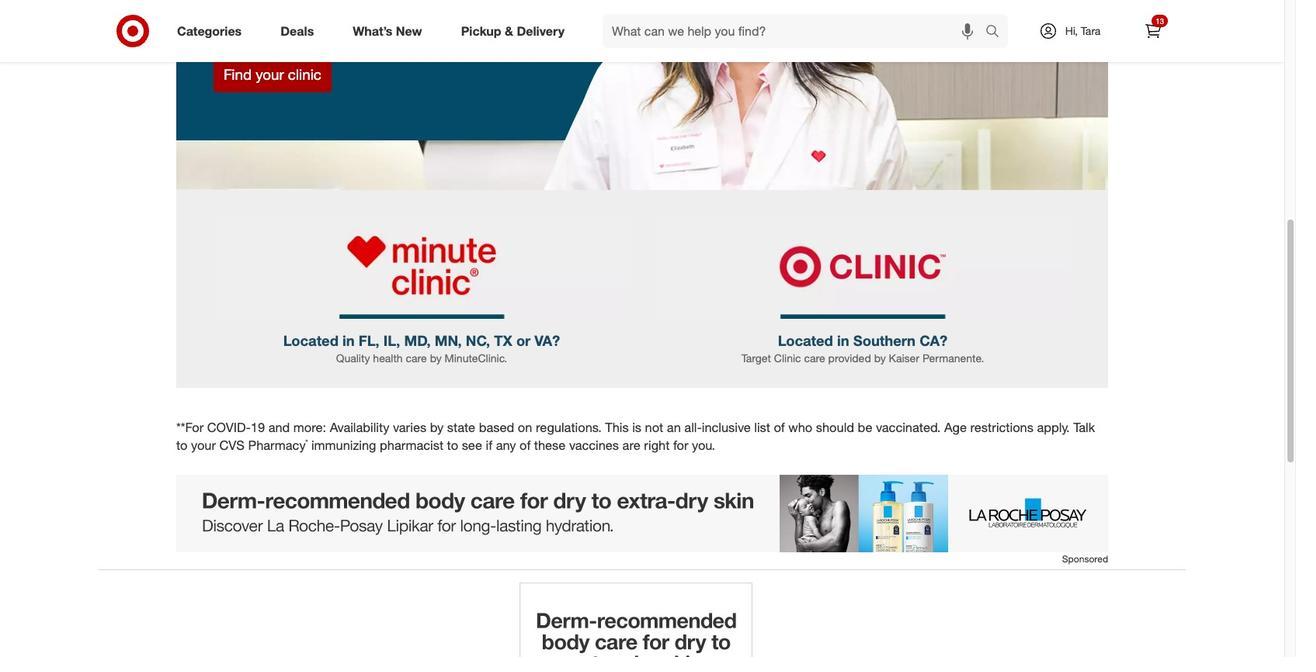 Task type: vqa. For each thing, say whether or not it's contained in the screenshot.
of in **For COVID-19 and more: Availability varies by state based on regulations. This is not an all‐inclusive list of who should be vaccinated. Age restrictions apply. Talk to your CVS Pharmacy
yes



Task type: describe. For each thing, give the bounding box(es) containing it.
an
[[667, 420, 681, 435]]

save
[[214, 23, 253, 45]]

in for md,
[[342, 332, 355, 349]]

not
[[645, 420, 663, 435]]

you.
[[692, 438, 715, 454]]

the
[[460, 2, 485, 25]]

any
[[496, 438, 516, 454]]

what's
[[353, 23, 393, 39]]

pharmacist
[[380, 438, 443, 454]]

mn,
[[435, 332, 462, 349]]

local
[[322, 2, 360, 25]]

deals link
[[267, 14, 333, 48]]

delivery
[[517, 23, 565, 39]]

immunizing
[[311, 438, 376, 454]]

restrictions
[[970, 420, 1034, 435]]

®
[[306, 438, 308, 447]]

find
[[224, 66, 252, 83]]

regulations.
[[536, 420, 602, 435]]

hi, tara
[[1065, 24, 1101, 37]]

target
[[741, 351, 771, 365]]

pickup & delivery
[[461, 23, 565, 39]]

sponsored
[[1062, 554, 1108, 566]]

vaccines
[[569, 438, 619, 454]]

should
[[816, 420, 854, 435]]

fl,
[[359, 332, 380, 349]]

of inside **for covid-19 and more: availability varies by state based on regulations. this is not an all‐inclusive list of who should be vaccinated. age restrictions apply. talk to your cvs pharmacy
[[774, 420, 785, 435]]

your left visit
[[417, 23, 453, 45]]

kaiser
[[889, 351, 920, 365]]

located for located in southern ca?
[[778, 332, 833, 349]]

scheduling
[[323, 23, 412, 45]]

by inside located in fl, il, md, mn, nc, tx or va? quality health care by minuteclinic.
[[430, 351, 442, 365]]

stop
[[214, 2, 252, 25]]

need.
[[565, 2, 611, 25]]

of inside ® immunizing pharmacist to see if any of these vaccines are right for you.
[[520, 438, 531, 454]]

deals
[[281, 23, 314, 39]]

pickup
[[461, 23, 501, 39]]

apply.
[[1037, 420, 1070, 435]]

covid-
[[207, 420, 251, 435]]

clinic inside stop by your local clinic & get the care you need. save time by scheduling your visit in advance.
[[365, 2, 407, 25]]

located in fl, il, md, mn, nc, tx or va? quality health care by minuteclinic.
[[283, 332, 560, 365]]

1 vertical spatial advertisement region
[[520, 583, 753, 658]]

minute clinic image
[[214, 215, 630, 319]]

find your clinic button
[[214, 58, 332, 92]]

availability
[[330, 420, 389, 435]]

categories link
[[164, 14, 261, 48]]

by right stop
[[257, 2, 276, 25]]

health
[[373, 351, 403, 365]]

visit
[[458, 23, 490, 45]]

get
[[428, 2, 455, 25]]

by right the time
[[299, 23, 318, 45]]

md,
[[404, 332, 431, 349]]

are
[[623, 438, 641, 454]]

& inside stop by your local clinic & get the care you need. save time by scheduling your visit in advance.
[[412, 2, 423, 25]]

search button
[[979, 14, 1016, 51]]

tx
[[494, 332, 512, 349]]

care inside stop by your local clinic & get the care you need. save time by scheduling your visit in advance.
[[490, 2, 526, 25]]

care inside located in fl, il, md, mn, nc, tx or va? quality health care by minuteclinic.
[[406, 351, 427, 365]]

to inside ® immunizing pharmacist to see if any of these vaccines are right for you.
[[447, 438, 458, 454]]

by inside the located in southern ca? target clinic care provided by kaiser permanente.
[[874, 351, 886, 365]]

list
[[754, 420, 770, 435]]

provided
[[828, 351, 871, 365]]



Task type: locate. For each thing, give the bounding box(es) containing it.
1 horizontal spatial located
[[778, 332, 833, 349]]

find your clinic
[[224, 66, 321, 83]]

0 vertical spatial clinic
[[365, 2, 407, 25]]

&
[[412, 2, 423, 25], [505, 23, 513, 39]]

0 horizontal spatial to
[[176, 438, 188, 454]]

of
[[774, 420, 785, 435], [520, 438, 531, 454]]

quality
[[336, 351, 370, 365]]

1 vertical spatial of
[[520, 438, 531, 454]]

on
[[518, 420, 532, 435]]

19
[[251, 420, 265, 435]]

what's new link
[[340, 14, 442, 48]]

your left 'local'
[[281, 2, 317, 25]]

stop by your local clinic & get the care you need. save time by scheduling your visit in advance.
[[214, 2, 611, 45]]

minuteclinic.
[[445, 351, 507, 365]]

advance.
[[514, 23, 587, 45]]

state
[[447, 420, 475, 435]]

clinic
[[365, 2, 407, 25], [288, 66, 321, 83]]

13
[[1155, 16, 1164, 26]]

clinic
[[774, 351, 801, 365]]

located
[[283, 332, 339, 349], [778, 332, 833, 349]]

see
[[462, 438, 482, 454]]

1 horizontal spatial to
[[447, 438, 458, 454]]

by down mn,
[[430, 351, 442, 365]]

0 horizontal spatial in
[[342, 332, 355, 349]]

il,
[[384, 332, 400, 349]]

va?
[[535, 332, 560, 349]]

care down md,
[[406, 351, 427, 365]]

1 horizontal spatial &
[[505, 23, 513, 39]]

all‐inclusive
[[684, 420, 751, 435]]

your down **for
[[191, 438, 216, 454]]

What can we help you find? suggestions appear below search field
[[603, 14, 989, 48]]

new
[[396, 23, 422, 39]]

in right visit
[[495, 23, 509, 45]]

be
[[858, 420, 872, 435]]

target clinic image
[[655, 215, 1071, 319]]

& right pickup
[[505, 23, 513, 39]]

your inside find your clinic button
[[256, 66, 284, 83]]

1 horizontal spatial care
[[490, 2, 526, 25]]

to
[[176, 438, 188, 454], [447, 438, 458, 454]]

2 to from the left
[[447, 438, 458, 454]]

pharmacy
[[248, 438, 306, 454]]

to inside **for covid-19 and more: availability varies by state based on regulations. this is not an all‐inclusive list of who should be vaccinated. age restrictions apply. talk to your cvs pharmacy
[[176, 438, 188, 454]]

by inside **for covid-19 and more: availability varies by state based on regulations. this is not an all‐inclusive list of who should be vaccinated. age restrictions apply. talk to your cvs pharmacy
[[430, 420, 444, 435]]

® immunizing pharmacist to see if any of these vaccines are right for you.
[[306, 438, 715, 454]]

ca?
[[920, 332, 948, 349]]

categories
[[177, 23, 242, 39]]

to left see
[[447, 438, 458, 454]]

1 to from the left
[[176, 438, 188, 454]]

and
[[268, 420, 290, 435]]

by down "southern"
[[874, 351, 886, 365]]

located in southern ca? target clinic care provided by kaiser permanente.
[[741, 332, 984, 365]]

& left get
[[412, 2, 423, 25]]

or
[[516, 332, 531, 349]]

of right list
[[774, 420, 785, 435]]

is
[[632, 420, 642, 435]]

permanente.
[[923, 351, 984, 365]]

vaccinated.
[[876, 420, 941, 435]]

hi,
[[1065, 24, 1078, 37]]

**for
[[176, 420, 204, 435]]

talk
[[1073, 420, 1095, 435]]

time
[[259, 23, 294, 45]]

who
[[788, 420, 813, 435]]

located up quality
[[283, 332, 339, 349]]

by
[[257, 2, 276, 25], [299, 23, 318, 45], [430, 351, 442, 365], [874, 351, 886, 365], [430, 420, 444, 435]]

1 horizontal spatial of
[[774, 420, 785, 435]]

in up quality
[[342, 332, 355, 349]]

age
[[944, 420, 967, 435]]

what's new
[[353, 23, 422, 39]]

to down **for
[[176, 438, 188, 454]]

located up clinic
[[778, 332, 833, 349]]

cvs
[[219, 438, 245, 454]]

**for covid-19 and more: availability varies by state based on regulations. this is not an all‐inclusive list of who should be vaccinated. age restrictions apply. talk to your cvs pharmacy
[[176, 420, 1095, 454]]

1 horizontal spatial in
[[495, 23, 509, 45]]

by left state
[[430, 420, 444, 435]]

your inside **for covid-19 and more: availability varies by state based on regulations. this is not an all‐inclusive list of who should be vaccinated. age restrictions apply. talk to your cvs pharmacy
[[191, 438, 216, 454]]

0 vertical spatial advertisement region
[[176, 476, 1108, 553]]

based
[[479, 420, 514, 435]]

clinic inside button
[[288, 66, 321, 83]]

for
[[673, 438, 688, 454]]

these
[[534, 438, 566, 454]]

2 horizontal spatial in
[[837, 332, 849, 349]]

in inside the located in southern ca? target clinic care provided by kaiser permanente.
[[837, 332, 849, 349]]

care inside the located in southern ca? target clinic care provided by kaiser permanente.
[[804, 351, 825, 365]]

your
[[281, 2, 317, 25], [417, 23, 453, 45], [256, 66, 284, 83], [191, 438, 216, 454]]

varies
[[393, 420, 426, 435]]

tara
[[1081, 24, 1101, 37]]

this
[[605, 420, 629, 435]]

0 horizontal spatial care
[[406, 351, 427, 365]]

more:
[[293, 420, 326, 435]]

0 horizontal spatial clinic
[[288, 66, 321, 83]]

of down on at the left of the page
[[520, 438, 531, 454]]

in inside stop by your local clinic & get the care you need. save time by scheduling your visit in advance.
[[495, 23, 509, 45]]

care right clinic
[[804, 351, 825, 365]]

located for located in fl, il, md, mn, nc, tx or va?
[[283, 332, 339, 349]]

13 link
[[1136, 14, 1170, 48]]

advertisement region
[[176, 476, 1108, 553], [520, 583, 753, 658]]

in for target
[[837, 332, 849, 349]]

1 located from the left
[[283, 332, 339, 349]]

0 horizontal spatial located
[[283, 332, 339, 349]]

located inside located in fl, il, md, mn, nc, tx or va? quality health care by minuteclinic.
[[283, 332, 339, 349]]

0 horizontal spatial &
[[412, 2, 423, 25]]

southern
[[853, 332, 916, 349]]

0 vertical spatial of
[[774, 420, 785, 435]]

2 located from the left
[[778, 332, 833, 349]]

2 horizontal spatial care
[[804, 351, 825, 365]]

search
[[979, 25, 1016, 40]]

if
[[486, 438, 492, 454]]

located inside the located in southern ca? target clinic care provided by kaiser permanente.
[[778, 332, 833, 349]]

nc,
[[466, 332, 490, 349]]

1 horizontal spatial clinic
[[365, 2, 407, 25]]

in
[[495, 23, 509, 45], [342, 332, 355, 349], [837, 332, 849, 349]]

in inside located in fl, il, md, mn, nc, tx or va? quality health care by minuteclinic.
[[342, 332, 355, 349]]

0 horizontal spatial of
[[520, 438, 531, 454]]

your right find
[[256, 66, 284, 83]]

care right the the
[[490, 2, 526, 25]]

care
[[490, 2, 526, 25], [406, 351, 427, 365], [804, 351, 825, 365]]

right
[[644, 438, 670, 454]]

in up "provided"
[[837, 332, 849, 349]]

1 vertical spatial clinic
[[288, 66, 321, 83]]

pickup & delivery link
[[448, 14, 584, 48]]

you
[[531, 2, 560, 25]]



